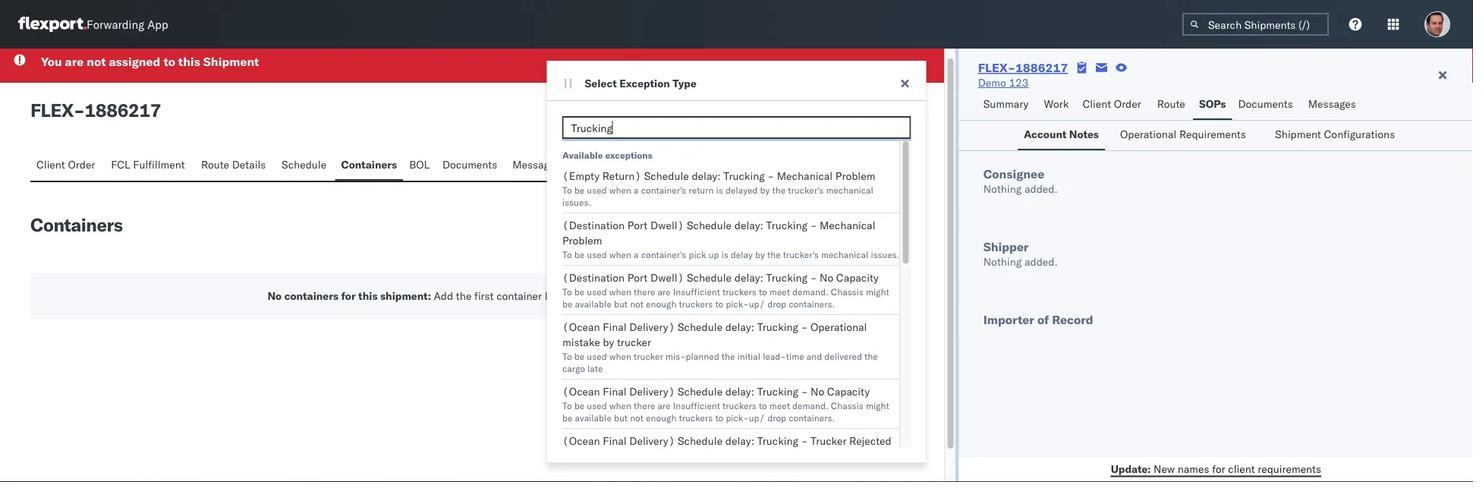 Task type: locate. For each thing, give the bounding box(es) containing it.
at
[[562, 449, 572, 463]]

1 container's from the top
[[641, 184, 686, 195]]

1 vertical spatial (destination
[[562, 271, 625, 284]]

1 chassis from the top
[[831, 286, 863, 297]]

client
[[1229, 462, 1255, 475]]

1 drop from the top
[[767, 298, 786, 309]]

enough for dwell)
[[646, 298, 676, 309]]

schedule for (destination port dwell) schedule delay: trucking - mechanical problem to be used when a container's pick up is delay by the trucker's mechanical issues.
[[687, 219, 732, 232]]

be inside (empty return) schedule delay: trucking - mechanical problem to be used when a container's return is delayed by the trucker's mechanical issues.
[[574, 184, 584, 195]]

2 a from the top
[[634, 249, 639, 260]]

no inside (ocean final delivery) schedule delay: trucking - no capacity to be used when there are insufficient truckers to meet demand. chassis might be available but not enough truckers to pick-up/ drop containers.
[[810, 385, 824, 398]]

be down cargo
[[574, 400, 584, 411]]

insufficient down planned at the bottom left
[[673, 400, 720, 411]]

1 might from the top
[[866, 286, 889, 297]]

4 to from the top
[[562, 350, 572, 362]]

capacity inside (destination port dwell) schedule delay: trucking - no capacity to be used when there are insufficient truckers to meet demand. chassis might be available but not enough truckers to pick-up/ drop containers.
[[836, 271, 879, 284]]

are for (ocean
[[657, 400, 670, 411]]

0 vertical spatial chassis
[[831, 286, 863, 297]]

by right delayed
[[760, 184, 770, 195]]

0 vertical spatial add
[[832, 221, 852, 234]]

available up warehouse
[[575, 412, 611, 423]]

available for (destination
[[575, 298, 611, 309]]

(ocean up mistake
[[562, 320, 600, 334]]

container
[[855, 221, 905, 234]]

demand. up "trucker"
[[792, 400, 828, 411]]

summary button
[[978, 90, 1038, 120]]

1 vertical spatial but
[[614, 412, 627, 423]]

trucking inside (destination port dwell) schedule delay: trucking - no capacity to be used when there are insufficient truckers to meet demand. chassis might be available but not enough truckers to pick-up/ drop containers.
[[766, 271, 807, 284]]

2 enough from the top
[[646, 412, 676, 423]]

1 vertical spatial (ocean
[[562, 385, 600, 398]]

capacity down the delivered
[[827, 385, 870, 398]]

0 vertical spatial containers.
[[789, 298, 835, 309]]

order left route button
[[1114, 97, 1142, 110]]

- for (destination port dwell) schedule delay: trucking - mechanical problem to be used when a container's pick up is delay by the trucker's mechanical issues.
[[810, 219, 817, 232]]

1 vertical spatial trucker's
[[783, 249, 819, 260]]

the down collapse all button
[[767, 249, 780, 260]]

0 vertical spatial are
[[65, 54, 84, 69]]

0 vertical spatial shipment
[[203, 54, 259, 69]]

3 final from the top
[[603, 434, 626, 448]]

used inside (ocean final delivery) schedule delay: trucking - operational mistake by trucker to be used when trucker mis-planned the initial lead-time and delivered the cargo late
[[587, 350, 607, 362]]

shipment
[[203, 54, 259, 69], [1275, 128, 1322, 141]]

available inside (destination port dwell) schedule delay: trucking - no capacity to be used when there are insufficient truckers to meet demand. chassis might be available but not enough truckers to pick-up/ drop containers.
[[575, 298, 611, 309]]

container's inside (empty return) schedule delay: trucking - mechanical problem to be used when a container's return is delayed by the trucker's mechanical issues.
[[641, 184, 686, 195]]

containers button
[[335, 151, 403, 180]]

2 up/ from the top
[[749, 412, 765, 423]]

port inside (destination port dwell) schedule delay: trucking - no capacity to be used when there are insufficient truckers to meet demand. chassis might be available but not enough truckers to pick-up/ drop containers.
[[627, 271, 647, 284]]

1 delivery) from the top
[[629, 320, 675, 334]]

1 vertical spatial add
[[434, 289, 453, 302]]

delay: up initial
[[725, 320, 754, 334]]

0 vertical spatial up/
[[749, 298, 765, 309]]

2 might from the top
[[866, 400, 889, 411]]

trucking up 'lead-'
[[757, 320, 798, 334]]

2 port from the top
[[627, 271, 647, 284]]

final down late
[[603, 385, 626, 398]]

0 vertical spatial drop
[[767, 298, 786, 309]]

used inside (destination port dwell) schedule delay: trucking - mechanical problem to be used when a container's pick up is delay by the trucker's mechanical issues.
[[587, 249, 607, 260]]

by
[[760, 184, 770, 195], [755, 249, 765, 260], [545, 289, 556, 302], [603, 336, 614, 349]]

0 vertical spatial demand.
[[792, 286, 828, 297]]

no left containers
[[268, 289, 282, 302]]

dwell) inside (destination port dwell) schedule delay: trucking - mechanical problem to be used when a container's pick up is delay by the trucker's mechanical issues.
[[650, 219, 684, 232]]

order left fcl
[[68, 158, 95, 171]]

problem
[[835, 169, 875, 183], [562, 234, 602, 247]]

final for trucker
[[603, 320, 626, 334]]

1 vertical spatial a
[[634, 249, 639, 260]]

1 containers. from the top
[[789, 298, 835, 309]]

2 final from the top
[[603, 385, 626, 398]]

delivered
[[824, 350, 862, 362]]

0 vertical spatial messages button
[[1303, 90, 1365, 120]]

0 vertical spatial but
[[614, 298, 627, 309]]

dwell) up the container".
[[650, 271, 684, 284]]

delivery)
[[629, 320, 675, 334], [629, 385, 675, 398], [629, 434, 675, 448]]

when down 'return)'
[[609, 184, 631, 195]]

this left shipment:
[[358, 289, 378, 302]]

return)
[[602, 169, 641, 183]]

1 horizontal spatial client
[[1083, 97, 1112, 110]]

collapse
[[739, 221, 783, 234]]

delay: up delay
[[734, 219, 763, 232]]

trucking inside (destination port dwell) schedule delay: trucking - mechanical problem to be used when a container's pick up is delay by the trucker's mechanical issues.
[[766, 219, 807, 232]]

bol
[[409, 158, 430, 171]]

0 horizontal spatial client
[[36, 158, 65, 171]]

trucking for (destination port dwell) schedule delay: trucking - mechanical problem
[[766, 219, 807, 232]]

trucking left "trucker"
[[757, 434, 798, 448]]

client
[[1083, 97, 1112, 110], [36, 158, 65, 171]]

delay: inside (ocean final delivery) schedule delay: trucking - operational mistake by trucker to be used when trucker mis-planned the initial lead-time and delivered the cargo late
[[725, 320, 754, 334]]

containers left bol
[[341, 158, 397, 171]]

nothing down shipper at right
[[984, 255, 1022, 268]]

problem inside (destination port dwell) schedule delay: trucking - mechanical problem to be used when a container's pick up is delay by the trucker's mechanical issues.
[[562, 234, 602, 247]]

available up mistake
[[575, 298, 611, 309]]

1 vertical spatial drop
[[767, 412, 786, 423]]

0 vertical spatial meet
[[769, 286, 790, 297]]

0 vertical spatial trucker's
[[788, 184, 824, 195]]

4 used from the top
[[587, 350, 607, 362]]

up/ inside (ocean final delivery) schedule delay: trucking - no capacity to be used when there are insufficient truckers to meet demand. chassis might be available but not enough truckers to pick-up/ drop containers.
[[749, 412, 765, 423]]

issues. down the container
[[871, 249, 900, 260]]

order
[[1114, 97, 1142, 110], [68, 158, 95, 171]]

0 vertical spatial might
[[866, 286, 889, 297]]

1 when from the top
[[609, 184, 631, 195]]

(ocean down cargo
[[562, 385, 600, 398]]

schedule inside (ocean final delivery) schedule delay: trucking - operational mistake by trucker to be used when trucker mis-planned the initial lead-time and delivered the cargo late
[[678, 320, 722, 334]]

to down (empty
[[562, 184, 572, 195]]

1 enough from the top
[[646, 298, 676, 309]]

added. inside shipper nothing added.
[[1025, 255, 1058, 268]]

0 vertical spatial mechanical
[[777, 169, 833, 183]]

0 vertical spatial issues.
[[562, 196, 591, 208]]

1886217 up 123
[[1016, 60, 1068, 75]]

(destination for (destination port dwell) schedule delay: trucking - mechanical problem
[[562, 219, 625, 232]]

is
[[716, 184, 723, 195], [721, 249, 728, 260]]

meet inside (ocean final delivery) schedule delay: trucking - no capacity to be used when there are insufficient truckers to meet demand. chassis might be available but not enough truckers to pick-up/ drop containers.
[[769, 400, 790, 411]]

no down +
[[820, 271, 833, 284]]

demand.
[[792, 286, 828, 297], [792, 400, 828, 411]]

2 available from the top
[[575, 412, 611, 423]]

not for (ocean
[[630, 412, 643, 423]]

but for port
[[614, 298, 627, 309]]

client down flex
[[36, 158, 65, 171]]

mechanical
[[826, 184, 873, 195], [821, 249, 868, 260]]

client order button left fcl
[[30, 151, 105, 180]]

(ocean up at at left
[[562, 434, 600, 448]]

schedule inside (destination port dwell) schedule delay: trucking - no capacity to be used when there are insufficient truckers to meet demand. chassis might be available but not enough truckers to pick-up/ drop containers.
[[687, 271, 732, 284]]

2 (ocean from the top
[[562, 385, 600, 398]]

container
[[497, 289, 542, 302]]

drop inside (destination port dwell) schedule delay: trucking - no capacity to be used when there are insufficient truckers to meet demand. chassis might be available but not enough truckers to pick-up/ drop containers.
[[767, 298, 786, 309]]

when inside (empty return) schedule delay: trucking - mechanical problem to be used when a container's return is delayed by the trucker's mechanical issues.
[[609, 184, 631, 195]]

trucking for (ocean final delivery) schedule delay: trucking - operational mistake by trucker
[[757, 320, 798, 334]]

meet for (ocean final delivery) schedule delay: trucking - no capacity
[[769, 400, 790, 411]]

app
[[147, 17, 168, 32]]

2 nothing from the top
[[984, 255, 1022, 268]]

0 vertical spatial pick-
[[726, 298, 749, 309]]

2 to from the top
[[562, 249, 572, 260]]

2 meet from the top
[[769, 400, 790, 411]]

0 vertical spatial there
[[634, 286, 655, 297]]

1 vertical spatial for
[[1213, 462, 1226, 475]]

1 up/ from the top
[[749, 298, 765, 309]]

you
[[41, 54, 62, 69]]

fcl fulfillment button
[[105, 151, 195, 180]]

1 final from the top
[[603, 320, 626, 334]]

flexport. image
[[18, 17, 87, 32]]

requirements
[[1258, 462, 1322, 475]]

demand. inside (ocean final delivery) schedule delay: trucking - no capacity to be used when there are insufficient truckers to meet demand. chassis might be available but not enough truckers to pick-up/ drop containers.
[[792, 400, 828, 411]]

trucking for (destination port dwell) schedule delay: trucking - no capacity
[[766, 271, 807, 284]]

Search Shipments (/) text field
[[1183, 13, 1329, 36]]

final for warehouse
[[603, 434, 626, 448]]

there inside (destination port dwell) schedule delay: trucking - no capacity to be used when there are insufficient truckers to meet demand. chassis might be available but not enough truckers to pick-up/ drop containers.
[[634, 286, 655, 297]]

containers down fcl
[[30, 213, 123, 236]]

to up cargo
[[562, 350, 572, 362]]

1 but from the top
[[614, 298, 627, 309]]

- inside (ocean final delivery) schedule delay: trucking - no capacity to be used when there are insufficient truckers to meet demand. chassis might be available but not enough truckers to pick-up/ drop containers.
[[801, 385, 808, 398]]

route details
[[201, 158, 266, 171]]

nothing down "consignee"
[[984, 182, 1022, 195]]

trucking inside (ocean final delivery) schedule delay: trucking - trucker rejected at warehouse
[[757, 434, 798, 448]]

trucker's down the "all"
[[783, 249, 819, 260]]

+ add container button
[[814, 216, 915, 239]]

used inside (destination port dwell) schedule delay: trucking - no capacity to be used when there are insufficient truckers to meet demand. chassis might be available but not enough truckers to pick-up/ drop containers.
[[587, 286, 607, 297]]

issues. inside (empty return) schedule delay: trucking - mechanical problem to be used when a container's return is delayed by the trucker's mechanical issues.
[[562, 196, 591, 208]]

documents
[[1239, 97, 1293, 110], [443, 158, 497, 171]]

by left clicking
[[545, 289, 556, 302]]

2 delivery) from the top
[[629, 385, 675, 398]]

1 vertical spatial nothing
[[984, 255, 1022, 268]]

used for (destination port dwell) schedule delay: trucking - mechanical problem
[[587, 249, 607, 260]]

1 port from the top
[[627, 219, 647, 232]]

there
[[634, 286, 655, 297], [634, 400, 655, 411]]

add right shipment:
[[434, 289, 453, 302]]

schedule down (ocean final delivery) schedule delay: trucking - no capacity to be used when there are insufficient truckers to meet demand. chassis might be available but not enough truckers to pick-up/ drop containers.
[[678, 434, 722, 448]]

is inside (destination port dwell) schedule delay: trucking - mechanical problem to be used when a container's pick up is delay by the trucker's mechanical issues.
[[721, 249, 728, 260]]

when up warehouse
[[609, 400, 631, 411]]

2 when from the top
[[609, 249, 631, 260]]

0 vertical spatial client order
[[1083, 97, 1142, 110]]

delay
[[731, 249, 753, 260]]

schedule inside (destination port dwell) schedule delay: trucking - mechanical problem to be used when a container's pick up is delay by the trucker's mechanical issues.
[[687, 219, 732, 232]]

operational inside button
[[1120, 128, 1177, 141]]

problem up + add container
[[835, 169, 875, 183]]

to inside (destination port dwell) schedule delay: trucking - no capacity to be used when there are insufficient truckers to meet demand. chassis might be available but not enough truckers to pick-up/ drop containers.
[[562, 286, 572, 297]]

might inside (ocean final delivery) schedule delay: trucking - no capacity to be used when there are insufficient truckers to meet demand. chassis might be available but not enough truckers to pick-up/ drop containers.
[[866, 400, 889, 411]]

messages up the shipment configurations
[[1309, 97, 1356, 110]]

2 vertical spatial (ocean
[[562, 434, 600, 448]]

3 delivery) from the top
[[629, 434, 675, 448]]

containers
[[341, 158, 397, 171], [30, 213, 123, 236]]

when inside (destination port dwell) schedule delay: trucking - no capacity to be used when there are insufficient truckers to meet demand. chassis might be available but not enough truckers to pick-up/ drop containers.
[[609, 286, 631, 297]]

problem inside (empty return) schedule delay: trucking - mechanical problem to be used when a container's return is delayed by the trucker's mechanical issues.
[[835, 169, 875, 183]]

used up mistake
[[587, 286, 607, 297]]

- for (ocean final delivery) schedule delay: trucking - operational mistake by trucker to be used when trucker mis-planned the initial lead-time and delivered the cargo late
[[801, 320, 808, 334]]

added. inside consignee nothing added.
[[1025, 182, 1058, 195]]

1 vertical spatial mechanical
[[820, 219, 875, 232]]

pick
[[689, 249, 706, 260]]

3 (ocean from the top
[[562, 434, 600, 448]]

2 vertical spatial are
[[657, 400, 670, 411]]

might
[[866, 286, 889, 297], [866, 400, 889, 411]]

container's left return in the left top of the page
[[641, 184, 686, 195]]

meet down 'lead-'
[[769, 400, 790, 411]]

1 vertical spatial final
[[603, 385, 626, 398]]

0 vertical spatial route
[[1157, 97, 1186, 110]]

1 vertical spatial there
[[634, 400, 655, 411]]

to for (destination port dwell) schedule delay: trucking - no capacity
[[562, 286, 572, 297]]

1 vertical spatial is
[[721, 249, 728, 260]]

requirements
[[1180, 128, 1246, 141]]

0 horizontal spatial issues.
[[562, 196, 591, 208]]

when left "mis-"
[[609, 350, 631, 362]]

enough right "add
[[646, 298, 676, 309]]

there for delivery)
[[634, 400, 655, 411]]

to
[[164, 54, 175, 69], [759, 286, 767, 297], [715, 298, 723, 309], [759, 400, 767, 411], [715, 412, 723, 423]]

be
[[574, 184, 584, 195], [574, 249, 584, 260], [574, 286, 584, 297], [562, 298, 572, 309], [574, 350, 584, 362], [574, 400, 584, 411], [562, 412, 572, 423]]

1 used from the top
[[587, 184, 607, 195]]

3 when from the top
[[609, 286, 631, 297]]

available inside (ocean final delivery) schedule delay: trucking - no capacity to be used when there are insufficient truckers to meet demand. chassis might be available but not enough truckers to pick-up/ drop containers.
[[575, 412, 611, 423]]

schedule inside (ocean final delivery) schedule delay: trucking - no capacity to be used when there are insufficient truckers to meet demand. chassis might be available but not enough truckers to pick-up/ drop containers.
[[678, 385, 722, 398]]

up/
[[749, 298, 765, 309], [749, 412, 765, 423]]

0 vertical spatial final
[[603, 320, 626, 334]]

2 insufficient from the top
[[673, 400, 720, 411]]

a down 'return)'
[[634, 184, 639, 195]]

used up "add
[[587, 249, 607, 260]]

schedule up planned at the bottom left
[[678, 320, 722, 334]]

delay: inside (destination port dwell) schedule delay: trucking - mechanical problem to be used when a container's pick up is delay by the trucker's mechanical issues.
[[734, 219, 763, 232]]

by inside (empty return) schedule delay: trucking - mechanical problem to be used when a container's return is delayed by the trucker's mechanical issues.
[[760, 184, 770, 195]]

1 horizontal spatial messages
[[1309, 97, 1356, 110]]

final inside (ocean final delivery) schedule delay: trucking - no capacity to be used when there are insufficient truckers to meet demand. chassis might be available but not enough truckers to pick-up/ drop containers.
[[603, 385, 626, 398]]

port for (destination port dwell) schedule delay: trucking - no capacity
[[627, 271, 647, 284]]

1 horizontal spatial shipment
[[1275, 128, 1322, 141]]

0 vertical spatial operational
[[1120, 128, 1177, 141]]

port down 'return)'
[[627, 219, 647, 232]]

documents button right bol
[[436, 151, 507, 180]]

3 used from the top
[[587, 286, 607, 297]]

0 horizontal spatial messages
[[513, 158, 560, 171]]

1 horizontal spatial client order button
[[1077, 90, 1151, 120]]

insufficient inside (destination port dwell) schedule delay: trucking - no capacity to be used when there are insufficient truckers to meet demand. chassis might be available but not enough truckers to pick-up/ drop containers.
[[673, 286, 720, 297]]

final
[[603, 320, 626, 334], [603, 385, 626, 398], [603, 434, 626, 448]]

used for (destination port dwell) schedule delay: trucking - no capacity
[[587, 286, 607, 297]]

1 horizontal spatial documents
[[1239, 97, 1293, 110]]

(destination up clicking
[[562, 271, 625, 284]]

chassis inside (destination port dwell) schedule delay: trucking - no capacity to be used when there are insufficient truckers to meet demand. chassis might be available but not enough truckers to pick-up/ drop containers.
[[831, 286, 863, 297]]

final inside (ocean final delivery) schedule delay: trucking - operational mistake by trucker to be used when trucker mis-planned the initial lead-time and delivered the cargo late
[[603, 320, 626, 334]]

container".
[[624, 289, 677, 302]]

up/ for delivery)
[[749, 412, 765, 423]]

nothing inside shipper nothing added.
[[984, 255, 1022, 268]]

1 added. from the top
[[1025, 182, 1058, 195]]

1886217
[[1016, 60, 1068, 75], [85, 98, 161, 121]]

2 dwell) from the top
[[650, 271, 684, 284]]

delay: inside (ocean final delivery) schedule delay: trucking - no capacity to be used when there are insufficient truckers to meet demand. chassis might be available but not enough truckers to pick-up/ drop containers.
[[725, 385, 754, 398]]

1 horizontal spatial problem
[[835, 169, 875, 183]]

to up (ocean final delivery) schedule delay: trucking - trucker rejected at warehouse
[[715, 412, 723, 423]]

the left first
[[456, 289, 472, 302]]

used inside (ocean final delivery) schedule delay: trucking - no capacity to be used when there are insufficient truckers to meet demand. chassis might be available but not enough truckers to pick-up/ drop containers.
[[587, 400, 607, 411]]

up/ up (ocean final delivery) schedule delay: trucking - trucker rejected at warehouse
[[749, 412, 765, 423]]

(destination down (empty
[[562, 219, 625, 232]]

enough inside (ocean final delivery) schedule delay: trucking - no capacity to be used when there are insufficient truckers to meet demand. chassis might be available but not enough truckers to pick-up/ drop containers.
[[646, 412, 676, 423]]

operational up the delivered
[[810, 320, 867, 334]]

when inside (destination port dwell) schedule delay: trucking - mechanical problem to be used when a container's pick up is delay by the trucker's mechanical issues.
[[609, 249, 631, 260]]

might for (destination port dwell) schedule delay: trucking - no capacity
[[866, 286, 889, 297]]

(ocean for (ocean final delivery) schedule delay: trucking - no capacity
[[562, 385, 600, 398]]

but
[[614, 298, 627, 309], [614, 412, 627, 423]]

0 horizontal spatial client order button
[[30, 151, 105, 180]]

2 demand. from the top
[[792, 400, 828, 411]]

messages button up the shipment configurations
[[1303, 90, 1365, 120]]

truckers
[[722, 286, 756, 297], [679, 298, 713, 309], [722, 400, 756, 411], [679, 412, 713, 423]]

- inside (ocean final delivery) schedule delay: trucking - trucker rejected at warehouse
[[801, 434, 808, 448]]

to
[[562, 184, 572, 195], [562, 249, 572, 260], [562, 286, 572, 297], [562, 350, 572, 362], [562, 400, 572, 411]]

1 there from the top
[[634, 286, 655, 297]]

pick- up (ocean final delivery) schedule delay: trucking - trucker rejected at warehouse
[[726, 412, 749, 423]]

update:
[[1111, 462, 1151, 475]]

dwell) for (destination port dwell) schedule delay: trucking - no capacity
[[650, 271, 684, 284]]

delivery) inside (ocean final delivery) schedule delay: trucking - operational mistake by trucker to be used when trucker mis-planned the initial lead-time and delivered the cargo late
[[629, 320, 675, 334]]

trucker's up the "all"
[[788, 184, 824, 195]]

delay: down (ocean final delivery) schedule delay: trucking - no capacity to be used when there are insufficient truckers to meet demand. chassis might be available but not enough truckers to pick-up/ drop containers.
[[725, 434, 754, 448]]

initial
[[737, 350, 760, 362]]

to for (destination port dwell) schedule delay: trucking - mechanical problem
[[562, 249, 572, 260]]

schedule down up
[[687, 271, 732, 284]]

capacity down + add container button
[[836, 271, 879, 284]]

(ocean
[[562, 320, 600, 334], [562, 385, 600, 398], [562, 434, 600, 448]]

1 (ocean from the top
[[562, 320, 600, 334]]

not inside (ocean final delivery) schedule delay: trucking - no capacity to be used when there are insufficient truckers to meet demand. chassis might be available but not enough truckers to pick-up/ drop containers.
[[630, 412, 643, 423]]

are inside (destination port dwell) schedule delay: trucking - no capacity to be used when there are insufficient truckers to meet demand. chassis might be available but not enough truckers to pick-up/ drop containers.
[[657, 286, 670, 297]]

delay:
[[692, 169, 721, 183], [734, 219, 763, 232], [734, 271, 763, 284], [725, 320, 754, 334], [725, 385, 754, 398], [725, 434, 754, 448]]

0 horizontal spatial client order
[[36, 158, 95, 171]]

1 available from the top
[[575, 298, 611, 309]]

operational
[[1120, 128, 1177, 141], [810, 320, 867, 334]]

1 meet from the top
[[769, 286, 790, 297]]

drop inside (ocean final delivery) schedule delay: trucking - no capacity to be used when there are insufficient truckers to meet demand. chassis might be available but not enough truckers to pick-up/ drop containers.
[[767, 412, 786, 423]]

(ocean inside (ocean final delivery) schedule delay: trucking - no capacity to be used when there are insufficient truckers to meet demand. chassis might be available but not enough truckers to pick-up/ drop containers.
[[562, 385, 600, 398]]

client order button
[[1077, 90, 1151, 120], [30, 151, 105, 180]]

0 horizontal spatial add
[[434, 289, 453, 302]]

planned
[[686, 350, 719, 362]]

not
[[87, 54, 106, 69], [630, 298, 643, 309], [630, 412, 643, 423]]

added. down "consignee"
[[1025, 182, 1058, 195]]

1 nothing from the top
[[984, 182, 1022, 195]]

issues. down (empty
[[562, 196, 591, 208]]

the right delayed
[[772, 184, 785, 195]]

delay: for (destination port dwell) schedule delay: trucking - mechanical problem
[[734, 219, 763, 232]]

new
[[1154, 462, 1175, 475]]

1 to from the top
[[562, 184, 572, 195]]

to inside (destination port dwell) schedule delay: trucking - mechanical problem to be used when a container's pick up is delay by the trucker's mechanical issues.
[[562, 249, 572, 260]]

0 vertical spatial added.
[[1025, 182, 1058, 195]]

1 vertical spatial order
[[68, 158, 95, 171]]

available
[[562, 149, 603, 161]]

3 to from the top
[[562, 286, 572, 297]]

flex
[[30, 98, 74, 121]]

but right clicking
[[614, 298, 627, 309]]

pick- inside (ocean final delivery) schedule delay: trucking - no capacity to be used when there are insufficient truckers to meet demand. chassis might be available but not enough truckers to pick-up/ drop containers.
[[726, 412, 749, 423]]

insufficient for delivery)
[[673, 400, 720, 411]]

enough down "mis-"
[[646, 412, 676, 423]]

route
[[1157, 97, 1186, 110], [201, 158, 229, 171]]

1 horizontal spatial issues.
[[871, 249, 900, 260]]

4 when from the top
[[609, 350, 631, 362]]

0 horizontal spatial containers
[[30, 213, 123, 236]]

2 vertical spatial delivery)
[[629, 434, 675, 448]]

be up cargo
[[574, 350, 584, 362]]

0 vertical spatial 1886217
[[1016, 60, 1068, 75]]

0 vertical spatial dwell)
[[650, 219, 684, 232]]

documents right bol button
[[443, 158, 497, 171]]

0 vertical spatial no
[[820, 271, 833, 284]]

0 vertical spatial trucker
[[617, 336, 651, 349]]

1 vertical spatial meet
[[769, 400, 790, 411]]

a
[[634, 184, 639, 195], [634, 249, 639, 260]]

trucking inside (empty return) schedule delay: trucking - mechanical problem to be used when a container's return is delayed by the trucker's mechanical issues.
[[723, 169, 765, 183]]

(destination inside (destination port dwell) schedule delay: trucking - mechanical problem to be used when a container's pick up is delay by the trucker's mechanical issues.
[[562, 219, 625, 232]]

consignee nothing added.
[[984, 166, 1058, 195]]

summary
[[984, 97, 1029, 110]]

might up 'rejected' at the right of page
[[866, 400, 889, 411]]

messages
[[1309, 97, 1356, 110], [513, 158, 560, 171]]

demand. for (destination port dwell) schedule delay: trucking - no capacity
[[792, 286, 828, 297]]

be up clicking
[[574, 249, 584, 260]]

0 vertical spatial documents
[[1239, 97, 1293, 110]]

1 vertical spatial demand.
[[792, 400, 828, 411]]

1 vertical spatial documents button
[[436, 151, 507, 180]]

1 horizontal spatial this
[[358, 289, 378, 302]]

1 dwell) from the top
[[650, 219, 684, 232]]

0 vertical spatial capacity
[[836, 271, 879, 284]]

0 vertical spatial order
[[1114, 97, 1142, 110]]

1 vertical spatial are
[[657, 286, 670, 297]]

1 insufficient from the top
[[673, 286, 720, 297]]

available
[[575, 298, 611, 309], [575, 412, 611, 423]]

delay: inside (destination port dwell) schedule delay: trucking - no capacity to be used when there are insufficient truckers to meet demand. chassis might be available but not enough truckers to pick-up/ drop containers.
[[734, 271, 763, 284]]

1 vertical spatial enough
[[646, 412, 676, 423]]

trucker
[[617, 336, 651, 349], [634, 350, 663, 362]]

there for dwell)
[[634, 286, 655, 297]]

operational down route button
[[1120, 128, 1177, 141]]

added. for consignee
[[1025, 182, 1058, 195]]

schedule inside (ocean final delivery) schedule delay: trucking - trucker rejected at warehouse
[[678, 434, 722, 448]]

2 chassis from the top
[[831, 400, 863, 411]]

chassis up "trucker"
[[831, 400, 863, 411]]

route for route details
[[201, 158, 229, 171]]

1 horizontal spatial route
[[1157, 97, 1186, 110]]

delay: down initial
[[725, 385, 754, 398]]

1 vertical spatial might
[[866, 400, 889, 411]]

1 demand. from the top
[[792, 286, 828, 297]]

2 used from the top
[[587, 249, 607, 260]]

0 vertical spatial messages
[[1309, 97, 1356, 110]]

2 (destination from the top
[[562, 271, 625, 284]]

select
[[585, 77, 617, 90]]

0 vertical spatial nothing
[[984, 182, 1022, 195]]

5 when from the top
[[609, 400, 631, 411]]

1 vertical spatial dwell)
[[650, 271, 684, 284]]

containers. inside (ocean final delivery) schedule delay: trucking - no capacity to be used when there are insufficient truckers to meet demand. chassis might be available but not enough truckers to pick-up/ drop containers.
[[789, 412, 835, 423]]

(ocean inside (ocean final delivery) schedule delay: trucking - trucker rejected at warehouse
[[562, 434, 600, 448]]

for right containers
[[341, 289, 356, 302]]

(destination for (destination port dwell) schedule delay: trucking - no capacity
[[562, 271, 625, 284]]

5 to from the top
[[562, 400, 572, 411]]

1 horizontal spatial containers
[[341, 158, 397, 171]]

capacity for (ocean final delivery) schedule delay: trucking - no capacity
[[827, 385, 870, 398]]

insufficient inside (ocean final delivery) schedule delay: trucking - no capacity to be used when there are insufficient truckers to meet demand. chassis might be available but not enough truckers to pick-up/ drop containers.
[[673, 400, 720, 411]]

1 a from the top
[[634, 184, 639, 195]]

are right "add
[[657, 286, 670, 297]]

1 horizontal spatial documents button
[[1232, 90, 1303, 120]]

delay: inside (empty return) schedule delay: trucking - mechanical problem to be used when a container's return is delayed by the trucker's mechanical issues.
[[692, 169, 721, 183]]

- for (destination port dwell) schedule delay: trucking - no capacity to be used when there are insufficient truckers to meet demand. chassis might be available but not enough truckers to pick-up/ drop containers.
[[810, 271, 817, 284]]

when inside (ocean final delivery) schedule delay: trucking - no capacity to be used when there are insufficient truckers to meet demand. chassis might be available but not enough truckers to pick-up/ drop containers.
[[609, 400, 631, 411]]

up/ inside (destination port dwell) schedule delay: trucking - no capacity to be used when there are insufficient truckers to meet demand. chassis might be available but not enough truckers to pick-up/ drop containers.
[[749, 298, 765, 309]]

to inside (ocean final delivery) schedule delay: trucking - no capacity to be used when there are insufficient truckers to meet demand. chassis might be available but not enough truckers to pick-up/ drop containers.
[[562, 400, 572, 411]]

1 pick- from the top
[[726, 298, 749, 309]]

might inside (destination port dwell) schedule delay: trucking - no capacity to be used when there are insufficient truckers to meet demand. chassis might be available but not enough truckers to pick-up/ drop containers.
[[866, 286, 889, 297]]

2 containers. from the top
[[789, 412, 835, 423]]

a up the container".
[[634, 249, 639, 260]]

drop up (ocean final delivery) schedule delay: trucking - trucker rejected at warehouse
[[767, 412, 786, 423]]

to inside (empty return) schedule delay: trucking - mechanical problem to be used when a container's return is delayed by the trucker's mechanical issues.
[[562, 184, 572, 195]]

a inside (destination port dwell) schedule delay: trucking - mechanical problem to be used when a container's pick up is delay by the trucker's mechanical issues.
[[634, 249, 639, 260]]

1 vertical spatial not
[[630, 298, 643, 309]]

1 vertical spatial added.
[[1025, 255, 1058, 268]]

1 vertical spatial up/
[[749, 412, 765, 423]]

2 but from the top
[[614, 412, 627, 423]]

capacity inside (ocean final delivery) schedule delay: trucking - no capacity to be used when there are insufficient truckers to meet demand. chassis might be available but not enough truckers to pick-up/ drop containers.
[[827, 385, 870, 398]]

are down "mis-"
[[657, 400, 670, 411]]

- inside (destination port dwell) schedule delay: trucking - mechanical problem to be used when a container's pick up is delay by the trucker's mechanical issues.
[[810, 219, 817, 232]]

2 container's from the top
[[641, 249, 686, 260]]

-
[[74, 98, 85, 121], [767, 169, 774, 183], [810, 219, 817, 232], [810, 271, 817, 284], [801, 320, 808, 334], [801, 385, 808, 398], [801, 434, 808, 448]]

meet down collapse all button
[[769, 286, 790, 297]]

schedule up return in the left top of the page
[[644, 169, 689, 183]]

2 added. from the top
[[1025, 255, 1058, 268]]

5 used from the top
[[587, 400, 607, 411]]

2 drop from the top
[[767, 412, 786, 423]]

0 horizontal spatial documents
[[443, 158, 497, 171]]

port inside (destination port dwell) schedule delay: trucking - mechanical problem to be used when a container's pick up is delay by the trucker's mechanical issues.
[[627, 219, 647, 232]]

(destination inside (destination port dwell) schedule delay: trucking - no capacity to be used when there are insufficient truckers to meet demand. chassis might be available but not enough truckers to pick-up/ drop containers.
[[562, 271, 625, 284]]

schedule up up
[[687, 219, 732, 232]]

no for (ocean final delivery) schedule delay: trucking - no capacity
[[810, 385, 824, 398]]

used down (empty
[[587, 184, 607, 195]]

be inside (ocean final delivery) schedule delay: trucking - operational mistake by trucker to be used when trucker mis-planned the initial lead-time and delivered the cargo late
[[574, 350, 584, 362]]

the inside (destination port dwell) schedule delay: trucking - mechanical problem to be used when a container's pick up is delay by the trucker's mechanical issues.
[[767, 249, 780, 260]]

1 vertical spatial containers
[[30, 213, 123, 236]]

containers. up "trucker"
[[789, 412, 835, 423]]

but inside (ocean final delivery) schedule delay: trucking - no capacity to be used when there are insufficient truckers to meet demand. chassis might be available but not enough truckers to pick-up/ drop containers.
[[614, 412, 627, 423]]

assignees
[[575, 158, 624, 171]]

delivery) inside (ocean final delivery) schedule delay: trucking - no capacity to be used when there are insufficient truckers to meet demand. chassis might be available but not enough truckers to pick-up/ drop containers.
[[629, 385, 675, 398]]

1 vertical spatial delivery)
[[629, 385, 675, 398]]

2 pick- from the top
[[726, 412, 749, 423]]

2 there from the top
[[634, 400, 655, 411]]

1 vertical spatial container's
[[641, 249, 686, 260]]

no down and
[[810, 385, 824, 398]]

containers.
[[789, 298, 835, 309], [789, 412, 835, 423]]

trucking left +
[[766, 219, 807, 232]]

0 vertical spatial (ocean
[[562, 320, 600, 334]]

flex - 1886217
[[30, 98, 161, 121]]

client order up notes
[[1083, 97, 1142, 110]]

- inside (empty return) schedule delay: trucking - mechanical problem to be used when a container's return is delayed by the trucker's mechanical issues.
[[767, 169, 774, 183]]

1 vertical spatial 1886217
[[85, 98, 161, 121]]

nothing
[[984, 182, 1022, 195], [984, 255, 1022, 268]]

is right up
[[721, 249, 728, 260]]

to down cargo
[[562, 400, 572, 411]]

but inside (destination port dwell) schedule delay: trucking - no capacity to be used when there are insufficient truckers to meet demand. chassis might be available but not enough truckers to pick-up/ drop containers.
[[614, 298, 627, 309]]

file
[[834, 102, 852, 115]]

0 vertical spatial enough
[[646, 298, 676, 309]]

file exception button
[[810, 98, 915, 120], [810, 98, 915, 120]]

trucking down the "all"
[[766, 271, 807, 284]]

1 vertical spatial messages
[[513, 158, 560, 171]]

0 horizontal spatial for
[[341, 289, 356, 302]]

problem up clicking
[[562, 234, 602, 247]]

1 horizontal spatial add
[[832, 221, 852, 234]]

file exception
[[834, 102, 905, 115]]

schedule down planned at the bottom left
[[678, 385, 722, 398]]

messages left (empty
[[513, 158, 560, 171]]

1 horizontal spatial messages button
[[1303, 90, 1365, 120]]

trucker down the container".
[[617, 336, 651, 349]]

for left 'client'
[[1213, 462, 1226, 475]]

0 horizontal spatial route
[[201, 158, 229, 171]]

enough inside (destination port dwell) schedule delay: trucking - no capacity to be used when there are insufficient truckers to meet demand. chassis might be available but not enough truckers to pick-up/ drop containers.
[[646, 298, 676, 309]]

collapse all
[[739, 221, 799, 234]]

0 vertical spatial container's
[[641, 184, 686, 195]]

chassis
[[831, 286, 863, 297], [831, 400, 863, 411]]

1 (destination from the top
[[562, 219, 625, 232]]

route left details
[[201, 158, 229, 171]]

when for (destination port dwell) schedule delay: trucking - mechanical problem
[[609, 249, 631, 260]]

client order button up notes
[[1077, 90, 1151, 120]]

containers. inside (destination port dwell) schedule delay: trucking - no capacity to be used when there are insufficient truckers to meet demand. chassis might be available but not enough truckers to pick-up/ drop containers.
[[789, 298, 835, 309]]

schedule for (ocean final delivery) schedule delay: trucking - operational mistake by trucker to be used when trucker mis-planned the initial lead-time and delivered the cargo late
[[678, 320, 722, 334]]

1 vertical spatial messages button
[[507, 151, 569, 180]]

route inside button
[[1157, 97, 1186, 110]]



Task type: vqa. For each thing, say whether or not it's contained in the screenshot.
Dwell) for (Destination Port Dwell) Schedule delay: Trucking - No Capacity
yes



Task type: describe. For each thing, give the bounding box(es) containing it.
when inside (ocean final delivery) schedule delay: trucking - operational mistake by trucker to be used when trucker mis-planned the initial lead-time and delivered the cargo late
[[609, 350, 631, 362]]

1 horizontal spatial for
[[1213, 462, 1226, 475]]

shipper
[[984, 239, 1029, 254]]

record
[[1052, 312, 1094, 327]]

mechanical inside (destination port dwell) schedule delay: trucking - mechanical problem to be used when a container's pick up is delay by the trucker's mechanical issues.
[[821, 249, 868, 260]]

available for (ocean
[[575, 412, 611, 423]]

first
[[475, 289, 494, 302]]

0 vertical spatial this
[[178, 54, 200, 69]]

capacity for (destination port dwell) schedule delay: trucking - no capacity
[[836, 271, 879, 284]]

port for (destination port dwell) schedule delay: trucking - mechanical problem
[[627, 219, 647, 232]]

schedule inside (empty return) schedule delay: trucking - mechanical problem to be used when a container's return is delayed by the trucker's mechanical issues.
[[644, 169, 689, 183]]

operational inside (ocean final delivery) schedule delay: trucking - operational mistake by trucker to be used when trucker mis-planned the initial lead-time and delivered the cargo late
[[810, 320, 867, 334]]

up
[[708, 249, 719, 260]]

trucker's inside (destination port dwell) schedule delay: trucking - mechanical problem to be used when a container's pick up is delay by the trucker's mechanical issues.
[[783, 249, 819, 260]]

importer of record
[[984, 312, 1094, 327]]

dwell) for (destination port dwell) schedule delay: trucking - mechanical problem
[[650, 219, 684, 232]]

select exception type
[[585, 77, 697, 90]]

upload document
[[702, 102, 794, 115]]

the inside (empty return) schedule delay: trucking - mechanical problem to be used when a container's return is delayed by the trucker's mechanical issues.
[[772, 184, 785, 195]]

account notes
[[1024, 128, 1099, 141]]

type
[[673, 77, 697, 90]]

update: new names for client requirements
[[1111, 462, 1322, 475]]

123
[[1009, 76, 1029, 89]]

chassis for (ocean final delivery) schedule delay: trucking - no capacity
[[831, 400, 863, 411]]

be inside (destination port dwell) schedule delay: trucking - mechanical problem to be used when a container's pick up is delay by the trucker's mechanical issues.
[[574, 249, 584, 260]]

(ocean final delivery) schedule delay: trucking - trucker rejected at warehouse button
[[556, 427, 900, 481]]

0 horizontal spatial documents button
[[436, 151, 507, 180]]

shipper nothing added.
[[984, 239, 1058, 268]]

containers inside button
[[341, 158, 397, 171]]

to inside (ocean final delivery) schedule delay: trucking - operational mistake by trucker to be used when trucker mis-planned the initial lead-time and delivered the cargo late
[[562, 350, 572, 362]]

assigned
[[109, 54, 161, 69]]

used inside (empty return) schedule delay: trucking - mechanical problem to be used when a container's return is delayed by the trucker's mechanical issues.
[[587, 184, 607, 195]]

demo
[[978, 76, 1007, 89]]

to down (destination port dwell) schedule delay: trucking - mechanical problem to be used when a container's pick up is delay by the trucker's mechanical issues.
[[759, 286, 767, 297]]

meet for (destination port dwell) schedule delay: trucking - no capacity
[[769, 286, 790, 297]]

schedule button
[[276, 151, 335, 180]]

configurations
[[1324, 128, 1395, 141]]

work
[[1044, 97, 1069, 110]]

used for (ocean final delivery) schedule delay: trucking - no capacity
[[587, 400, 607, 411]]

nothing for shipper
[[984, 255, 1022, 268]]

delay: for (destination port dwell) schedule delay: trucking - no capacity
[[734, 271, 763, 284]]

forwarding app
[[87, 17, 168, 32]]

account
[[1024, 128, 1067, 141]]

(destination port dwell) schedule delay: trucking - mechanical problem to be used when a container's pick up is delay by the trucker's mechanical issues.
[[562, 219, 900, 260]]

containers. for (ocean final delivery) schedule delay: trucking - no capacity
[[789, 412, 835, 423]]

final for be
[[603, 385, 626, 398]]

to right assigned
[[164, 54, 175, 69]]

warehouse
[[574, 449, 628, 463]]

document
[[741, 102, 794, 115]]

importer
[[984, 312, 1035, 327]]

1 vertical spatial client order
[[36, 158, 95, 171]]

+ add container
[[823, 221, 905, 234]]

client for top the client order button
[[1083, 97, 1112, 110]]

insufficient for dwell)
[[673, 286, 720, 297]]

drop for delivery)
[[767, 412, 786, 423]]

delivery) for trucker
[[629, 320, 675, 334]]

flex-
[[978, 60, 1016, 75]]

not for (destination
[[630, 298, 643, 309]]

fulfillment
[[133, 158, 185, 171]]

of
[[1038, 312, 1049, 327]]

return
[[689, 184, 714, 195]]

collapse all button
[[730, 216, 808, 239]]

shipment:
[[380, 289, 431, 302]]

upload
[[702, 102, 738, 115]]

to for (ocean final delivery) schedule delay: trucking - no capacity
[[562, 400, 572, 411]]

issues. inside (destination port dwell) schedule delay: trucking - mechanical problem to be used when a container's pick up is delay by the trucker's mechanical issues.
[[871, 249, 900, 260]]

containers
[[284, 289, 339, 302]]

account notes button
[[1018, 121, 1105, 150]]

mechanical inside (empty return) schedule delay: trucking - mechanical problem to be used when a container's return is delayed by the trucker's mechanical issues.
[[826, 184, 873, 195]]

pick- for delivery)
[[726, 412, 749, 423]]

notes
[[1069, 128, 1099, 141]]

add inside button
[[832, 221, 852, 234]]

1 vertical spatial trucker
[[634, 350, 663, 362]]

schedule for (ocean final delivery) schedule delay: trucking - no capacity to be used when there are insufficient truckers to meet demand. chassis might be available but not enough truckers to pick-up/ drop containers.
[[678, 385, 722, 398]]

names
[[1178, 462, 1210, 475]]

shipment configurations
[[1275, 128, 1395, 141]]

fcl fulfillment
[[111, 158, 185, 171]]

+
[[823, 221, 829, 234]]

1 vertical spatial no
[[268, 289, 282, 302]]

(ocean final delivery) schedule delay: trucking - trucker rejected at warehouse
[[562, 434, 891, 463]]

time
[[786, 350, 804, 362]]

mechanical inside (empty return) schedule delay: trucking - mechanical problem to be used when a container's return is delayed by the trucker's mechanical issues.
[[777, 169, 833, 183]]

(empty return) schedule delay: trucking - mechanical problem to be used when a container's return is delayed by the trucker's mechanical issues.
[[562, 169, 875, 208]]

order for the left the client order button
[[68, 158, 95, 171]]

(destination port dwell) schedule delay: trucking - no capacity to be used when there are insufficient truckers to meet demand. chassis might be available but not enough truckers to pick-up/ drop containers.
[[562, 271, 889, 309]]

(ocean final delivery) schedule delay: trucking - no capacity to be used when there are insufficient truckers to meet demand. chassis might be available but not enough truckers to pick-up/ drop containers.
[[562, 385, 889, 423]]

late
[[587, 363, 603, 374]]

shipment inside button
[[1275, 128, 1322, 141]]

by inside (ocean final delivery) schedule delay: trucking - operational mistake by trucker to be used when trucker mis-planned the initial lead-time and delivered the cargo late
[[603, 336, 614, 349]]

no containers for this shipment: add the first container by clicking "add container".
[[268, 289, 677, 302]]

1 vertical spatial documents
[[443, 158, 497, 171]]

to up (ocean final delivery) schedule delay: trucking - operational mistake by trucker to be used when trucker mis-planned the initial lead-time and delivered the cargo late
[[715, 298, 723, 309]]

delay: for (ocean final delivery) schedule delay: trucking - operational mistake by trucker
[[725, 320, 754, 334]]

container's inside (destination port dwell) schedule delay: trucking - mechanical problem to be used when a container's pick up is delay by the trucker's mechanical issues.
[[641, 249, 686, 260]]

be up mistake
[[562, 298, 572, 309]]

and
[[806, 350, 822, 362]]

enough for delivery)
[[646, 412, 676, 423]]

demo 123 link
[[978, 75, 1029, 90]]

shipment configurations button
[[1269, 121, 1409, 150]]

0 vertical spatial for
[[341, 289, 356, 302]]

containers. for (destination port dwell) schedule delay: trucking - no capacity
[[789, 298, 835, 309]]

client for the left the client order button
[[36, 158, 65, 171]]

- for (ocean final delivery) schedule delay: trucking - trucker rejected at warehouse
[[801, 434, 808, 448]]

1 horizontal spatial 1886217
[[1016, 60, 1068, 75]]

0 vertical spatial client order button
[[1077, 90, 1151, 120]]

but for final
[[614, 412, 627, 423]]

bol button
[[403, 151, 436, 180]]

nothing for consignee
[[984, 182, 1022, 195]]

all
[[786, 221, 799, 234]]

route for route
[[1157, 97, 1186, 110]]

might for (ocean final delivery) schedule delay: trucking - no capacity
[[866, 400, 889, 411]]

0 vertical spatial not
[[87, 54, 106, 69]]

flex-1886217
[[978, 60, 1068, 75]]

you are not assigned to this shipment
[[41, 54, 259, 69]]

when for (destination port dwell) schedule delay: trucking - no capacity
[[609, 286, 631, 297]]

cargo
[[562, 363, 585, 374]]

exception
[[855, 102, 905, 115]]

operational requirements button
[[1114, 121, 1260, 150]]

schedule inside schedule button
[[282, 158, 327, 171]]

1 vertical spatial this
[[358, 289, 378, 302]]

be up at at left
[[562, 412, 572, 423]]

0 vertical spatial documents button
[[1232, 90, 1303, 120]]

"add
[[599, 289, 621, 302]]

by inside (destination port dwell) schedule delay: trucking - mechanical problem to be used when a container's pick up is delay by the trucker's mechanical issues.
[[755, 249, 765, 260]]

schedule for (ocean final delivery) schedule delay: trucking - trucker rejected at warehouse
[[678, 434, 722, 448]]

route details button
[[195, 151, 276, 180]]

0 horizontal spatial messages button
[[507, 151, 569, 180]]

mechanical inside (destination port dwell) schedule delay: trucking - mechanical problem to be used when a container's pick up is delay by the trucker's mechanical issues.
[[820, 219, 875, 232]]

delivery) for be
[[629, 385, 675, 398]]

operational requirements
[[1120, 128, 1246, 141]]

delay: inside (ocean final delivery) schedule delay: trucking - trucker rejected at warehouse
[[725, 434, 754, 448]]

forwarding app link
[[18, 17, 168, 32]]

delay: for (ocean final delivery) schedule delay: trucking - no capacity
[[725, 385, 754, 398]]

delivery) for warehouse
[[629, 434, 675, 448]]

added. for shipper
[[1025, 255, 1058, 268]]

drop for dwell)
[[767, 298, 786, 309]]

details
[[232, 158, 266, 171]]

delayed
[[725, 184, 758, 195]]

Search Exception Type text field
[[562, 116, 911, 139]]

available exceptions
[[562, 149, 652, 161]]

chassis for (destination port dwell) schedule delay: trucking - no capacity
[[831, 286, 863, 297]]

when for (ocean final delivery) schedule delay: trucking - no capacity
[[609, 400, 631, 411]]

are for (destination
[[657, 286, 670, 297]]

demand. for (ocean final delivery) schedule delay: trucking - no capacity
[[792, 400, 828, 411]]

to down 'lead-'
[[759, 400, 767, 411]]

no for (destination port dwell) schedule delay: trucking - no capacity
[[820, 271, 833, 284]]

order for top the client order button
[[1114, 97, 1142, 110]]

messages for the right messages button
[[1309, 97, 1356, 110]]

messages for left messages button
[[513, 158, 560, 171]]

route button
[[1151, 90, 1193, 120]]

upload document button
[[692, 98, 804, 120]]

is inside (empty return) schedule delay: trucking - mechanical problem to be used when a container's return is delayed by the trucker's mechanical issues.
[[716, 184, 723, 195]]

sops button
[[1193, 90, 1232, 120]]

mis-
[[665, 350, 686, 362]]

(empty
[[562, 169, 599, 183]]

fcl
[[111, 158, 130, 171]]

(ocean for (ocean final delivery) schedule delay: trucking - operational mistake by trucker
[[562, 320, 600, 334]]

demo 123
[[978, 76, 1029, 89]]

a inside (empty return) schedule delay: trucking - mechanical problem to be used when a container's return is delayed by the trucker's mechanical issues.
[[634, 184, 639, 195]]

0 horizontal spatial shipment
[[203, 54, 259, 69]]

trucker's inside (empty return) schedule delay: trucking - mechanical problem to be used when a container's return is delayed by the trucker's mechanical issues.
[[788, 184, 824, 195]]

trucking for (ocean final delivery) schedule delay: trucking - no capacity
[[757, 385, 798, 398]]

exceptions
[[605, 149, 652, 161]]

- for (ocean final delivery) schedule delay: trucking - no capacity to be used when there are insufficient truckers to meet demand. chassis might be available but not enough truckers to pick-up/ drop containers.
[[801, 385, 808, 398]]

0 horizontal spatial 1886217
[[85, 98, 161, 121]]

up/ for dwell)
[[749, 298, 765, 309]]

clicking
[[559, 289, 596, 302]]

the right the delivered
[[864, 350, 878, 362]]

exception
[[620, 77, 670, 90]]

pick- for dwell)
[[726, 298, 749, 309]]

schedule for (destination port dwell) schedule delay: trucking - no capacity to be used when there are insufficient truckers to meet demand. chassis might be available but not enough truckers to pick-up/ drop containers.
[[687, 271, 732, 284]]

(ocean final delivery) schedule delay: trucking - operational mistake by trucker to be used when trucker mis-planned the initial lead-time and delivered the cargo late
[[562, 320, 878, 374]]

consignee
[[984, 166, 1045, 181]]

lead-
[[763, 350, 786, 362]]

the left initial
[[721, 350, 735, 362]]

be left "add
[[574, 286, 584, 297]]



